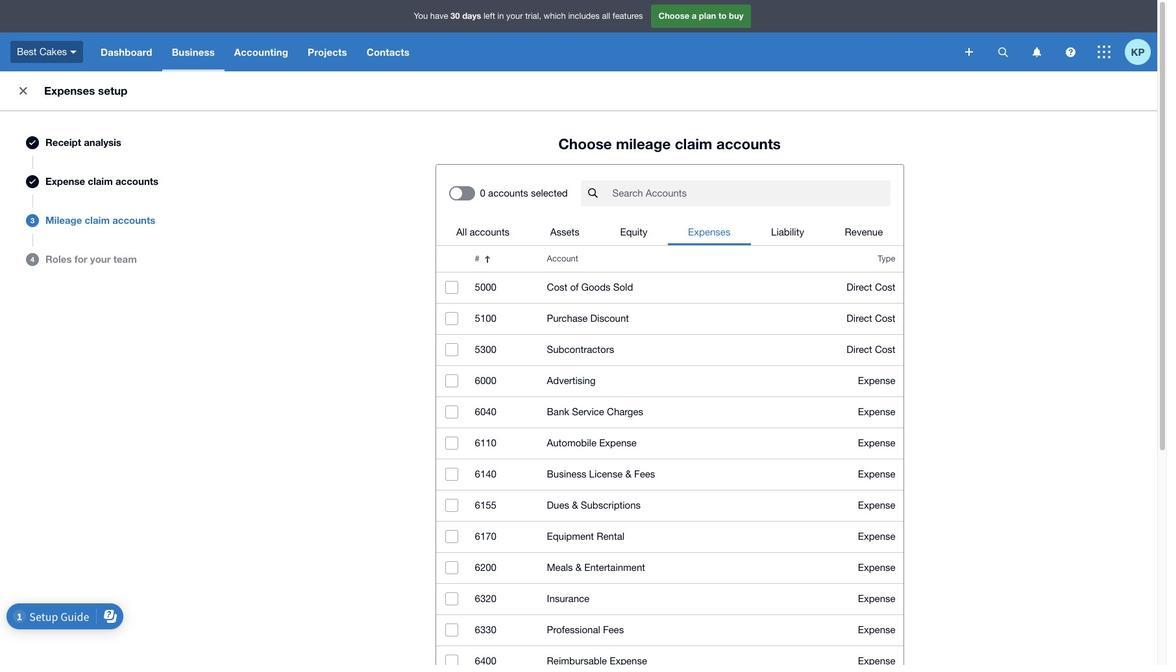 Task type: vqa. For each thing, say whether or not it's contained in the screenshot.


Task type: locate. For each thing, give the bounding box(es) containing it.
business inside choose mileage claim accounts tab list
[[547, 469, 587, 480]]

1 vertical spatial direct
[[847, 313, 873, 324]]

fees right professional
[[603, 625, 624, 636]]

purchase discount
[[547, 313, 629, 324]]

0 vertical spatial your
[[507, 11, 523, 21]]

expenses inside button
[[688, 227, 731, 238]]

choose
[[659, 11, 690, 21], [559, 135, 612, 153]]

1 direct cost from the top
[[847, 282, 896, 293]]

revenue
[[845, 227, 883, 238]]

cost of goods sold
[[547, 282, 633, 293]]

2 vertical spatial &
[[576, 562, 582, 573]]

2 direct from the top
[[847, 313, 873, 324]]

plan
[[699, 11, 717, 21]]

1 vertical spatial direct cost
[[847, 313, 896, 324]]

entertainment
[[585, 562, 646, 573]]

6320
[[475, 594, 497, 605]]

you have 30 days left in your trial, which includes all features
[[414, 11, 643, 21]]

your inside choose mileage claim accounts tab list
[[90, 253, 111, 265]]

group containing all accounts
[[436, 220, 904, 245]]

& right dues
[[572, 500, 578, 511]]

2 vertical spatial claim
[[85, 214, 110, 226]]

bank service charges
[[547, 407, 644, 418]]

expense claim accounts button
[[13, 162, 175, 201]]

6140
[[475, 469, 497, 480]]

business for business
[[172, 46, 215, 58]]

business license & fees
[[547, 469, 655, 480]]

0 horizontal spatial fees
[[603, 625, 624, 636]]

all accounts button
[[436, 220, 530, 245]]

2 vertical spatial direct
[[847, 344, 873, 355]]

analysis
[[84, 136, 121, 148]]

accounts
[[717, 135, 781, 153], [116, 175, 159, 187], [488, 188, 528, 199], [112, 214, 155, 226], [470, 227, 510, 238]]

1 horizontal spatial choose
[[659, 11, 690, 21]]

business inside popup button
[[172, 46, 215, 58]]

1 horizontal spatial your
[[507, 11, 523, 21]]

banner containing kp
[[0, 0, 1158, 71]]

& right meals on the bottom of page
[[576, 562, 582, 573]]

6170
[[475, 531, 497, 542]]

30
[[451, 11, 460, 21]]

mileage
[[616, 135, 671, 153]]

accounts right all
[[470, 227, 510, 238]]

choose for choose mileage claim accounts
[[559, 135, 612, 153]]

direct for discount
[[847, 313, 873, 324]]

business for business license & fees
[[547, 469, 587, 480]]

professional
[[547, 625, 601, 636]]

expenses down the search accounts field
[[688, 227, 731, 238]]

buy
[[729, 11, 744, 21]]

all
[[456, 227, 467, 238]]

accounts up team
[[112, 214, 155, 226]]

dues & subscriptions
[[547, 500, 641, 511]]

0 vertical spatial direct
[[847, 282, 873, 293]]

2 vertical spatial direct cost
[[847, 344, 896, 355]]

fees right license on the bottom right
[[634, 469, 655, 480]]

liability
[[772, 227, 805, 238]]

svg image inside best cakes popup button
[[70, 50, 77, 54]]

accounts down analysis
[[116, 175, 159, 187]]

svg image
[[998, 47, 1008, 57], [1066, 47, 1076, 57], [966, 48, 973, 56], [70, 50, 77, 54]]

0 vertical spatial fees
[[634, 469, 655, 480]]

close image
[[10, 78, 36, 104]]

6040
[[475, 407, 497, 418]]

&
[[626, 469, 632, 480], [572, 500, 578, 511], [576, 562, 582, 573]]

0 horizontal spatial your
[[90, 253, 111, 265]]

1 horizontal spatial business
[[547, 469, 587, 480]]

& right license on the bottom right
[[626, 469, 632, 480]]

1 horizontal spatial expenses
[[688, 227, 731, 238]]

0 vertical spatial direct cost
[[847, 282, 896, 293]]

sold
[[614, 282, 633, 293]]

cost
[[547, 282, 568, 293], [875, 282, 896, 293], [875, 313, 896, 324], [875, 344, 896, 355]]

expenses button
[[668, 220, 751, 245]]

rental
[[597, 531, 625, 542]]

claim inside button
[[88, 175, 113, 187]]

1 vertical spatial &
[[572, 500, 578, 511]]

1 vertical spatial expenses
[[688, 227, 731, 238]]

assets button
[[530, 220, 600, 245]]

goods
[[582, 282, 611, 293]]

equity button
[[600, 220, 668, 245]]

1 direct from the top
[[847, 282, 873, 293]]

your inside 'you have 30 days left in your trial, which includes all features'
[[507, 11, 523, 21]]

receipt analysis button
[[13, 123, 175, 162]]

a
[[692, 11, 697, 21]]

expenses for expenses setup
[[44, 84, 95, 97]]

claim
[[675, 135, 713, 153], [88, 175, 113, 187], [85, 214, 110, 226]]

1 horizontal spatial fees
[[634, 469, 655, 480]]

6200
[[475, 562, 497, 573]]

5100
[[475, 313, 497, 324]]

in
[[498, 11, 504, 21]]

1 vertical spatial business
[[547, 469, 587, 480]]

meals & entertainment
[[547, 562, 646, 573]]

1 horizontal spatial svg image
[[1098, 45, 1111, 58]]

0 horizontal spatial expenses
[[44, 84, 95, 97]]

choose for choose a plan to buy
[[659, 11, 690, 21]]

svg image
[[1098, 45, 1111, 58], [1033, 47, 1041, 57]]

trial,
[[526, 11, 542, 21]]

roles for your team
[[45, 253, 137, 265]]

best cakes button
[[0, 32, 91, 71]]

2 direct cost from the top
[[847, 313, 896, 324]]

expense for business license & fees
[[858, 469, 896, 480]]

direct for of
[[847, 282, 873, 293]]

direct cost for of
[[847, 282, 896, 293]]

choose left a
[[659, 11, 690, 21]]

1 vertical spatial your
[[90, 253, 111, 265]]

purchase
[[547, 313, 588, 324]]

direct cost
[[847, 282, 896, 293], [847, 313, 896, 324], [847, 344, 896, 355]]

choose inside banner
[[659, 11, 690, 21]]

1 vertical spatial choose
[[559, 135, 612, 153]]

your right for at top left
[[90, 253, 111, 265]]

type
[[878, 254, 896, 264]]

dashboard
[[101, 46, 152, 58]]

your right in
[[507, 11, 523, 21]]

expenses
[[44, 84, 95, 97], [688, 227, 731, 238]]

accounts up the search accounts field
[[717, 135, 781, 153]]

roles
[[45, 253, 72, 265]]

banner
[[0, 0, 1158, 71]]

choose left mileage
[[559, 135, 612, 153]]

all
[[602, 11, 611, 21]]

of
[[570, 282, 579, 293]]

accounting
[[234, 46, 288, 58]]

direct
[[847, 282, 873, 293], [847, 313, 873, 324], [847, 344, 873, 355]]

6000
[[475, 375, 497, 386]]

0 vertical spatial expenses
[[44, 84, 95, 97]]

equipment
[[547, 531, 594, 542]]

expense for automobile expense
[[858, 438, 896, 449]]

fees
[[634, 469, 655, 480], [603, 625, 624, 636]]

0 vertical spatial business
[[172, 46, 215, 58]]

automobile
[[547, 438, 597, 449]]

0 horizontal spatial choose
[[559, 135, 612, 153]]

0 horizontal spatial business
[[172, 46, 215, 58]]

expenses down cakes
[[44, 84, 95, 97]]

you
[[414, 11, 428, 21]]

4
[[30, 255, 34, 263]]

expense for insurance
[[858, 594, 896, 605]]

choose inside tab list
[[559, 135, 612, 153]]

cakes
[[39, 46, 67, 57]]

expense for meals & entertainment
[[858, 562, 896, 573]]

expense for dues & subscriptions
[[858, 500, 896, 511]]

1 vertical spatial claim
[[88, 175, 113, 187]]

expense for advertising
[[858, 375, 896, 386]]

group
[[436, 220, 904, 245]]

5300
[[475, 344, 497, 355]]

0 vertical spatial choose
[[659, 11, 690, 21]]

cost for purchase discount
[[875, 313, 896, 324]]



Task type: describe. For each thing, give the bounding box(es) containing it.
subcontractors
[[547, 344, 614, 355]]

charges
[[607, 407, 644, 418]]

equity
[[620, 227, 648, 238]]

kp
[[1132, 46, 1145, 57]]

service
[[572, 407, 605, 418]]

type button
[[779, 246, 914, 272]]

complete image
[[29, 140, 36, 145]]

accounts right 0
[[488, 188, 528, 199]]

kp button
[[1125, 32, 1158, 71]]

choose mileage claim accounts
[[559, 135, 781, 153]]

mileage claim accounts
[[45, 214, 155, 226]]

cost for cost of goods sold
[[875, 282, 896, 293]]

contacts
[[367, 46, 410, 58]]

insurance
[[547, 594, 590, 605]]

meals
[[547, 562, 573, 573]]

dues
[[547, 500, 570, 511]]

# button
[[467, 246, 539, 272]]

6110
[[475, 438, 497, 449]]

contacts button
[[357, 32, 419, 71]]

features
[[613, 11, 643, 21]]

selected
[[531, 188, 568, 199]]

5000
[[475, 282, 497, 293]]

6155
[[475, 500, 497, 511]]

choose mileage claim accounts tab list
[[13, 123, 1145, 666]]

0 accounts selected
[[480, 188, 568, 199]]

assets
[[551, 227, 580, 238]]

dashboard link
[[91, 32, 162, 71]]

expense for equipment rental
[[858, 531, 896, 542]]

to
[[719, 11, 727, 21]]

license
[[589, 469, 623, 480]]

best cakes
[[17, 46, 67, 57]]

subscriptions
[[581, 500, 641, 511]]

1 vertical spatial fees
[[603, 625, 624, 636]]

receipt analysis
[[45, 136, 121, 148]]

0
[[480, 188, 486, 199]]

accounting button
[[225, 32, 298, 71]]

expenses setup
[[44, 84, 128, 97]]

account button
[[539, 246, 779, 272]]

includes
[[569, 11, 600, 21]]

receipt
[[45, 136, 81, 148]]

automobile expense
[[547, 438, 637, 449]]

all accounts
[[456, 227, 510, 238]]

3
[[30, 216, 34, 224]]

& for entertainment
[[576, 562, 582, 573]]

#
[[475, 254, 480, 264]]

expenses for expenses
[[688, 227, 731, 238]]

have
[[430, 11, 448, 21]]

account
[[547, 254, 579, 264]]

liability button
[[751, 220, 825, 245]]

0 vertical spatial &
[[626, 469, 632, 480]]

0 horizontal spatial svg image
[[1033, 47, 1041, 57]]

professional fees
[[547, 625, 624, 636]]

mileage
[[45, 214, 82, 226]]

Search Accounts field
[[611, 181, 891, 206]]

3 direct from the top
[[847, 344, 873, 355]]

left
[[484, 11, 495, 21]]

expense for professional fees
[[858, 625, 896, 636]]

team
[[113, 253, 137, 265]]

expense inside button
[[45, 175, 85, 187]]

group inside choose mileage claim accounts tab list
[[436, 220, 904, 245]]

for
[[74, 253, 87, 265]]

bank
[[547, 407, 570, 418]]

expense claim accounts
[[45, 175, 159, 187]]

which
[[544, 11, 566, 21]]

setup
[[98, 84, 128, 97]]

0 vertical spatial claim
[[675, 135, 713, 153]]

projects button
[[298, 32, 357, 71]]

6330
[[475, 625, 497, 636]]

projects
[[308, 46, 347, 58]]

3 direct cost from the top
[[847, 344, 896, 355]]

choose a plan to buy
[[659, 11, 744, 21]]

claim for expense claim accounts
[[88, 175, 113, 187]]

direct cost for discount
[[847, 313, 896, 324]]

cost for subcontractors
[[875, 344, 896, 355]]

business button
[[162, 32, 225, 71]]

best
[[17, 46, 37, 57]]

advertising
[[547, 375, 596, 386]]

expense for bank service charges
[[858, 407, 896, 418]]

days
[[462, 11, 481, 21]]

& for subscriptions
[[572, 500, 578, 511]]

complete image
[[29, 179, 36, 184]]

claim for mileage claim accounts
[[85, 214, 110, 226]]

equipment rental
[[547, 531, 625, 542]]

discount
[[591, 313, 629, 324]]



